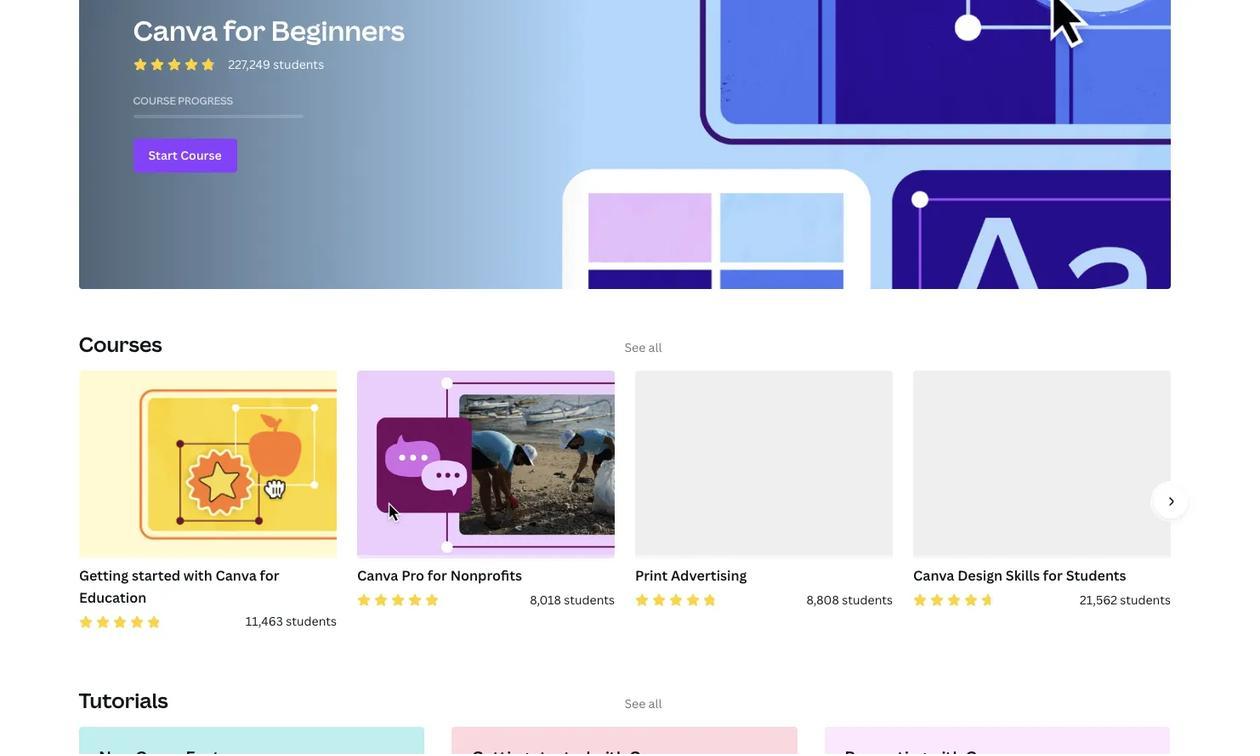 Task type: describe. For each thing, give the bounding box(es) containing it.
students right 8,808
[[842, 592, 893, 608]]

beginners
[[271, 12, 405, 49]]

students for canva
[[286, 614, 336, 630]]

for up 227,249
[[223, 12, 265, 49]]

see for tutorials
[[625, 696, 646, 712]]

all for tutorials
[[649, 696, 662, 712]]

tutorials getting started image
[[457, 733, 797, 754]]

tutorials folders image
[[830, 733, 1170, 754]]

print advertising
[[635, 567, 747, 585]]

getting started with canva for education link
[[79, 566, 336, 613]]

design
[[957, 567, 1002, 585]]

8,808
[[806, 592, 839, 608]]

advertising
[[671, 567, 747, 585]]

227,249
[[228, 56, 270, 72]]

students for for
[[1120, 592, 1171, 608]]

tutorials link
[[79, 686, 168, 714]]

progress
[[178, 94, 233, 108]]

tutorials new features image
[[84, 733, 424, 754]]

11,463 students
[[245, 614, 336, 630]]

pro
[[401, 567, 424, 585]]

started
[[131, 567, 180, 585]]

nonprofits
[[450, 567, 522, 585]]

ds lp top hero banner image image
[[79, 0, 1171, 289]]

canva pro for nonprofits link
[[357, 566, 614, 591]]

getting started with canva for education image
[[79, 371, 336, 559]]

getting
[[79, 567, 128, 585]]

with
[[183, 567, 212, 585]]

course progress
[[133, 94, 233, 108]]

students down canva for beginners
[[273, 56, 324, 72]]

see all link for tutorials
[[625, 696, 662, 712]]

21,562 students
[[1080, 592, 1171, 608]]

for inside "link"
[[1043, 567, 1063, 585]]

canva pro for nonprofits
[[357, 567, 522, 585]]

canva pro for nonprofits image
[[357, 371, 614, 559]]

canva for canva design skills for students
[[913, 567, 954, 585]]

students for nonprofits
[[564, 592, 614, 608]]

see all for courses
[[625, 340, 662, 356]]

print
[[635, 567, 667, 585]]



Task type: vqa. For each thing, say whether or not it's contained in the screenshot.
1 of 14 link
no



Task type: locate. For each thing, give the bounding box(es) containing it.
for right skills
[[1043, 567, 1063, 585]]

1 see all from the top
[[625, 340, 662, 356]]

see all for tutorials
[[625, 696, 662, 712]]

canva up course progress
[[133, 12, 218, 49]]

for up 11,463
[[259, 567, 279, 585]]

see for courses
[[625, 340, 646, 356]]

227,249 students
[[228, 56, 324, 72]]

tutorials
[[79, 686, 168, 714]]

canva right with
[[215, 567, 256, 585]]

0 vertical spatial see all
[[625, 340, 662, 356]]

2 see from the top
[[625, 696, 646, 712]]

course
[[133, 94, 176, 108]]

getting started with canva for education
[[79, 567, 279, 607]]

students
[[1066, 567, 1126, 585]]

8,018 students
[[530, 592, 614, 608]]

see all link for courses
[[625, 340, 662, 356]]

1 vertical spatial see all link
[[625, 696, 662, 712]]

11,463
[[245, 614, 283, 630]]

canva for beginners
[[133, 12, 405, 49]]

2 see all link from the top
[[625, 696, 662, 712]]

8,018
[[530, 592, 561, 608]]

all for courses
[[649, 340, 662, 356]]

canva
[[133, 12, 218, 49], [215, 567, 256, 585], [357, 567, 398, 585], [913, 567, 954, 585]]

print advertising link
[[635, 566, 893, 591]]

students right 11,463
[[286, 614, 336, 630]]

canva inside canva design skills for students "link"
[[913, 567, 954, 585]]

see all link
[[625, 340, 662, 356], [625, 696, 662, 712]]

2 all from the top
[[649, 696, 662, 712]]

0 vertical spatial see
[[625, 340, 646, 356]]

for inside getting started with canva for education
[[259, 567, 279, 585]]

for right "pro"
[[427, 567, 447, 585]]

canva design skills for students link
[[913, 566, 1171, 591]]

1 vertical spatial all
[[649, 696, 662, 712]]

courses link
[[79, 330, 162, 358]]

canva design skills for students
[[913, 567, 1126, 585]]

courses
[[79, 330, 162, 358]]

see
[[625, 340, 646, 356], [625, 696, 646, 712]]

canva left "pro"
[[357, 567, 398, 585]]

canva for canva pro for nonprofits
[[357, 567, 398, 585]]

canva inside getting started with canva for education
[[215, 567, 256, 585]]

education
[[79, 589, 146, 607]]

2 see all from the top
[[625, 696, 662, 712]]

8,808 students
[[806, 592, 893, 608]]

0 vertical spatial see all link
[[625, 340, 662, 356]]

students right 21,562
[[1120, 592, 1171, 608]]

1 see all link from the top
[[625, 340, 662, 356]]

0 vertical spatial all
[[649, 340, 662, 356]]

see all
[[625, 340, 662, 356], [625, 696, 662, 712]]

1 see from the top
[[625, 340, 646, 356]]

1 vertical spatial see
[[625, 696, 646, 712]]

students right 8,018
[[564, 592, 614, 608]]

1 vertical spatial see all
[[625, 696, 662, 712]]

students
[[273, 56, 324, 72], [564, 592, 614, 608], [842, 592, 893, 608], [1120, 592, 1171, 608], [286, 614, 336, 630]]

21,562
[[1080, 592, 1117, 608]]

canva left the design
[[913, 567, 954, 585]]

skills
[[1005, 567, 1040, 585]]

canva inside canva pro for nonprofits link
[[357, 567, 398, 585]]

for
[[223, 12, 265, 49], [259, 567, 279, 585], [427, 567, 447, 585], [1043, 567, 1063, 585]]

canva for canva for beginners
[[133, 12, 218, 49]]

all
[[649, 340, 662, 356], [649, 696, 662, 712]]

1 all from the top
[[649, 340, 662, 356]]



